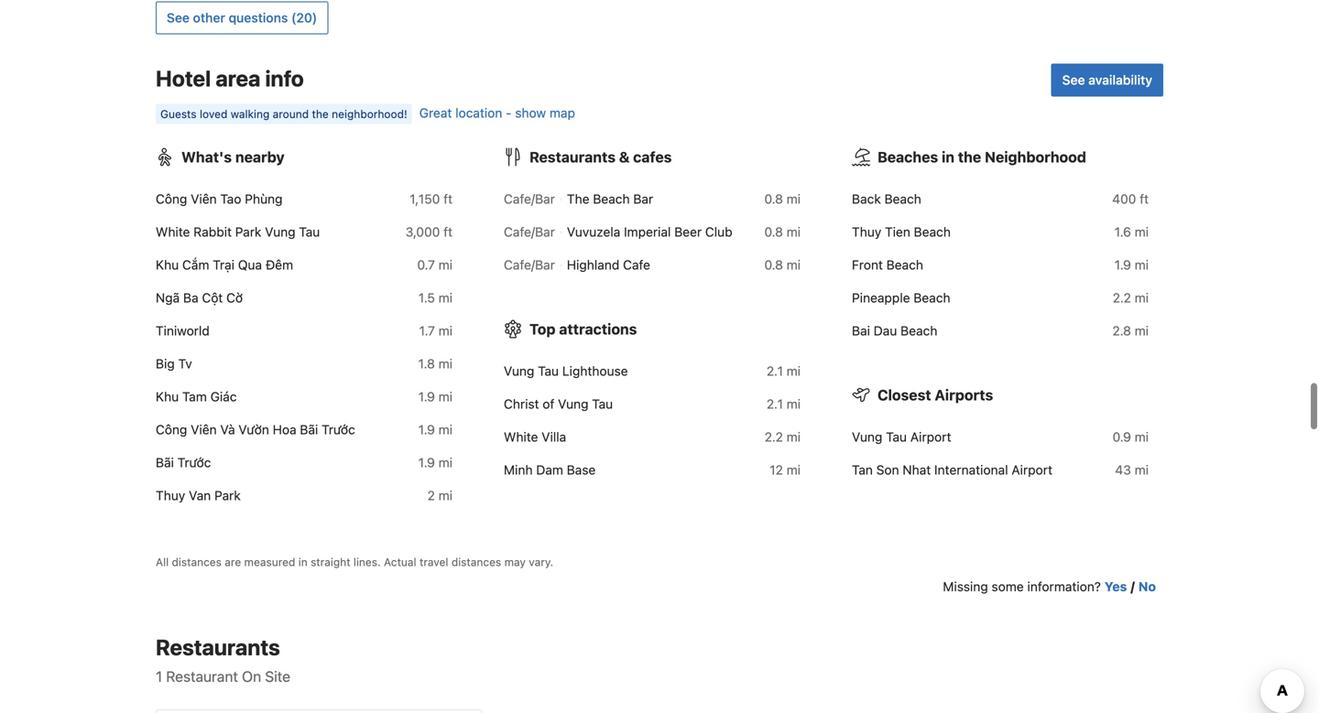 Task type: vqa. For each thing, say whether or not it's contained in the screenshot.
2.1 mi associated with Vung Tau Lighthouse
yes



Task type: locate. For each thing, give the bounding box(es) containing it.
0.8
[[764, 192, 783, 207], [764, 225, 783, 240], [764, 258, 783, 273]]

43 mi
[[1115, 463, 1149, 478]]

distances left may
[[451, 556, 501, 569]]

khu cắm trại qua đêm
[[156, 258, 293, 273]]

1 vertical spatial 0.8
[[764, 225, 783, 240]]

in right the beaches in the right top of the page
[[942, 149, 954, 166]]

missing some information? yes / no
[[943, 579, 1156, 595]]

loved
[[200, 108, 227, 121]]

the right around at the left top
[[312, 108, 329, 121]]

ft right the 400
[[1140, 192, 1149, 207]]

beach up thuy tien beach
[[884, 192, 921, 207]]

top
[[529, 321, 555, 338]]

restaurants up the the
[[529, 149, 616, 166]]

1 horizontal spatial trước
[[322, 422, 355, 438]]

yes button
[[1105, 578, 1127, 596]]

mi for tan son nhat international airport
[[1135, 463, 1149, 478]]

1
[[156, 668, 162, 686]]

0 vertical spatial 0.8
[[764, 192, 783, 207]]

0 vertical spatial park
[[235, 225, 261, 240]]

0 horizontal spatial 2.2 mi
[[765, 430, 801, 445]]

0 horizontal spatial trước
[[177, 455, 211, 471]]

1.7 mi
[[419, 324, 453, 339]]

0 vertical spatial white
[[156, 225, 190, 240]]

0 horizontal spatial in
[[298, 556, 308, 569]]

1.9 for khu tam giác
[[418, 389, 435, 405]]

1.9 mi for công viên và vườn hoa bãi trước
[[418, 422, 453, 438]]

beach for the
[[593, 192, 630, 207]]

beer
[[674, 225, 702, 240]]

0 vertical spatial 2.2
[[1113, 291, 1131, 306]]

0 vertical spatial in
[[942, 149, 954, 166]]

0 vertical spatial bãi
[[300, 422, 318, 438]]

highland
[[567, 258, 619, 273]]

see inside see other questions (20) button
[[167, 10, 190, 25]]

vung tau lighthouse
[[504, 364, 628, 379]]

2 khu from the top
[[156, 389, 179, 405]]

nhat
[[903, 463, 931, 478]]

0 vertical spatial restaurants
[[529, 149, 616, 166]]

1 vertical spatial 2.1 mi
[[767, 397, 801, 412]]

great
[[419, 106, 452, 121]]

see for see availability
[[1062, 73, 1085, 88]]

1 2.1 from the top
[[767, 364, 783, 379]]

cafe/bar left highland
[[504, 258, 555, 273]]

0 vertical spatial công
[[156, 192, 187, 207]]

công up bãi trước
[[156, 422, 187, 438]]

1 horizontal spatial 2.2
[[1113, 291, 1131, 306]]

cafe/bar for highland cafe
[[504, 258, 555, 273]]

1 vertical spatial park
[[214, 488, 241, 504]]

2.1 for vung tau lighthouse
[[767, 364, 783, 379]]

0 vertical spatial 2.2 mi
[[1113, 291, 1149, 306]]

park
[[235, 225, 261, 240], [214, 488, 241, 504]]

cafe/bar left the the
[[504, 192, 555, 207]]

ngã ba cột cờ
[[156, 291, 243, 306]]

1 vertical spatial 2.1
[[767, 397, 783, 412]]

1 horizontal spatial the
[[958, 149, 981, 166]]

0 horizontal spatial 2.2
[[765, 430, 783, 445]]

park up the qua
[[235, 225, 261, 240]]

1,150
[[410, 192, 440, 207]]

back beach
[[852, 192, 921, 207]]

top attractions
[[529, 321, 637, 338]]

1 2.1 mi from the top
[[767, 364, 801, 379]]

2.2 mi up 2.8 mi
[[1113, 291, 1149, 306]]

1 vertical spatial 2.2
[[765, 430, 783, 445]]

viên left tao
[[191, 192, 217, 207]]

0 vertical spatial 0.8 mi
[[764, 192, 801, 207]]

0 vertical spatial the
[[312, 108, 329, 121]]

1 vertical spatial in
[[298, 556, 308, 569]]

airport right international
[[1012, 463, 1053, 478]]

0 vertical spatial thuy
[[852, 225, 881, 240]]

2 0.8 mi from the top
[[764, 225, 801, 240]]

great location - show map link
[[419, 106, 575, 121]]

mi for thuy van park
[[438, 488, 453, 504]]

bai dau beach
[[852, 324, 937, 339]]

2 viên from the top
[[191, 422, 217, 438]]

club
[[705, 225, 732, 240]]

2 mi
[[427, 488, 453, 504]]

beach down thuy tien beach
[[886, 258, 923, 273]]

bai
[[852, 324, 870, 339]]

1 công from the top
[[156, 192, 187, 207]]

1 horizontal spatial white
[[504, 430, 538, 445]]

site
[[265, 668, 290, 686]]

1 horizontal spatial in
[[942, 149, 954, 166]]

restaurant
[[166, 668, 238, 686]]

0 horizontal spatial thuy
[[156, 488, 185, 504]]

1 horizontal spatial thuy
[[852, 225, 881, 240]]

vung up đêm
[[265, 225, 295, 240]]

bãi right "hoa"
[[300, 422, 318, 438]]

1 vertical spatial restaurants
[[156, 635, 280, 660]]

the right the beaches in the right top of the page
[[958, 149, 981, 166]]

restaurants for restaurants 1 restaurant on site
[[156, 635, 280, 660]]

cắm
[[182, 258, 209, 273]]

mi for tiniworld
[[438, 324, 453, 339]]

restaurants inside the restaurants 1 restaurant on site
[[156, 635, 280, 660]]

pineapple beach
[[852, 291, 950, 306]]

0.8 for beer
[[764, 225, 783, 240]]

ft right 1,150 in the top left of the page
[[443, 192, 453, 207]]

park right van
[[214, 488, 241, 504]]

restaurants up restaurant
[[156, 635, 280, 660]]

vung up "tan" at the right of the page
[[852, 430, 882, 445]]

park for rabbit
[[235, 225, 261, 240]]

1 vertical spatial công
[[156, 422, 187, 438]]

white left villa
[[504, 430, 538, 445]]

see left availability
[[1062, 73, 1085, 88]]

see for see other questions (20)
[[167, 10, 190, 25]]

restaurants for restaurants & cafes
[[529, 149, 616, 166]]

mi for front beach
[[1135, 258, 1149, 273]]

beach for pineapple
[[914, 291, 950, 306]]

0.9
[[1113, 430, 1131, 445]]

khu for khu tam giác
[[156, 389, 179, 405]]

1 vertical spatial bãi
[[156, 455, 174, 471]]

3 0.8 mi from the top
[[764, 258, 801, 273]]

1.9 mi for khu tam giác
[[418, 389, 453, 405]]

mi for christ of vung tau
[[787, 397, 801, 412]]

1 vertical spatial khu
[[156, 389, 179, 405]]

in left straight
[[298, 556, 308, 569]]

thuy left van
[[156, 488, 185, 504]]

1.9 mi for bãi trước
[[418, 455, 453, 471]]

vung up christ
[[504, 364, 534, 379]]

0.9 mi
[[1113, 430, 1149, 445]]

2 vertical spatial 0.8 mi
[[764, 258, 801, 273]]

1.9 for front beach
[[1114, 258, 1131, 273]]

airport
[[910, 430, 951, 445], [1012, 463, 1053, 478]]

khu left cắm
[[156, 258, 179, 273]]

0 horizontal spatial white
[[156, 225, 190, 240]]

0 vertical spatial cafe/bar
[[504, 192, 555, 207]]

0.8 mi for bar
[[764, 192, 801, 207]]

0 horizontal spatial distances
[[172, 556, 222, 569]]

2 2.1 from the top
[[767, 397, 783, 412]]

mi for bai dau beach
[[1135, 324, 1149, 339]]

2.2 up 12
[[765, 430, 783, 445]]

0.8 mi left "front"
[[764, 258, 801, 273]]

1 vertical spatial 2.2 mi
[[765, 430, 801, 445]]

cờ
[[226, 291, 243, 306]]

bãi up thuy van park at left bottom
[[156, 455, 174, 471]]

thuy for thuy tien beach
[[852, 225, 881, 240]]

0 horizontal spatial bãi
[[156, 455, 174, 471]]

2.2 mi
[[1113, 291, 1149, 306], [765, 430, 801, 445]]

khu
[[156, 258, 179, 273], [156, 389, 179, 405]]

1 0.8 from the top
[[764, 192, 783, 207]]

0.8 mi left back
[[764, 192, 801, 207]]

1 vertical spatial thuy
[[156, 488, 185, 504]]

cafe/bar for vuvuzela imperial beer club
[[504, 225, 555, 240]]

in
[[942, 149, 954, 166], [298, 556, 308, 569]]

yes
[[1105, 579, 1127, 595]]

1 vertical spatial the
[[958, 149, 981, 166]]

1 vertical spatial 0.8 mi
[[764, 225, 801, 240]]

tam
[[182, 389, 207, 405]]

white left rabbit
[[156, 225, 190, 240]]

beach up bai dau beach
[[914, 291, 950, 306]]

0.8 mi
[[764, 192, 801, 207], [764, 225, 801, 240], [764, 258, 801, 273]]

imperial
[[624, 225, 671, 240]]

viên
[[191, 192, 217, 207], [191, 422, 217, 438]]

1 cafe/bar from the top
[[504, 192, 555, 207]]

trước up thuy van park at left bottom
[[177, 455, 211, 471]]

43
[[1115, 463, 1131, 478]]

2
[[427, 488, 435, 504]]

2 2.1 mi from the top
[[767, 397, 801, 412]]

distances
[[172, 556, 222, 569], [451, 556, 501, 569]]

thuy
[[852, 225, 881, 240], [156, 488, 185, 504]]

on
[[242, 668, 261, 686]]

2.1 mi for vung tau lighthouse
[[767, 364, 801, 379]]

beach left the bar
[[593, 192, 630, 207]]

0 vertical spatial 2.1 mi
[[767, 364, 801, 379]]

cafe/bar left vuvuzela
[[504, 225, 555, 240]]

the
[[312, 108, 329, 121], [958, 149, 981, 166]]

mi for pineapple beach
[[1135, 291, 1149, 306]]

1 horizontal spatial see
[[1062, 73, 1085, 88]]

qua
[[238, 258, 262, 273]]

minh dam base
[[504, 463, 596, 478]]

0 vertical spatial 2.1
[[767, 364, 783, 379]]

2 cafe/bar from the top
[[504, 225, 555, 240]]

1 viên from the top
[[191, 192, 217, 207]]

distances right all
[[172, 556, 222, 569]]

2 vertical spatial cafe/bar
[[504, 258, 555, 273]]

2.1
[[767, 364, 783, 379], [767, 397, 783, 412]]

beach for front
[[886, 258, 923, 273]]

see
[[167, 10, 190, 25], [1062, 73, 1085, 88]]

1.9
[[1114, 258, 1131, 273], [418, 389, 435, 405], [418, 422, 435, 438], [418, 455, 435, 471]]

mi for ngã ba cột cờ
[[438, 291, 453, 306]]

see inside see availability button
[[1062, 73, 1085, 88]]

1.9 for công viên và vườn hoa bãi trước
[[418, 422, 435, 438]]

1 vertical spatial white
[[504, 430, 538, 445]]

1 horizontal spatial restaurants
[[529, 149, 616, 166]]

back
[[852, 192, 881, 207]]

2 0.8 from the top
[[764, 225, 783, 240]]

see left other
[[167, 10, 190, 25]]

big tv
[[156, 357, 192, 372]]

1 vertical spatial viên
[[191, 422, 217, 438]]

công down what's
[[156, 192, 187, 207]]

park for van
[[214, 488, 241, 504]]

mi for bãi trước
[[438, 455, 453, 471]]

viên for và
[[191, 422, 217, 438]]

0 vertical spatial khu
[[156, 258, 179, 273]]

1 vertical spatial see
[[1062, 73, 1085, 88]]

1 horizontal spatial airport
[[1012, 463, 1053, 478]]

1 vertical spatial trước
[[177, 455, 211, 471]]

2.8
[[1112, 324, 1131, 339]]

2.2 for villa
[[765, 430, 783, 445]]

base
[[567, 463, 596, 478]]

0 vertical spatial viên
[[191, 192, 217, 207]]

ft for what's nearby
[[443, 192, 453, 207]]

airports
[[935, 387, 993, 404]]

1 0.8 mi from the top
[[764, 192, 801, 207]]

show
[[515, 106, 546, 121]]

all
[[156, 556, 169, 569]]

travel
[[419, 556, 448, 569]]

trước right "hoa"
[[322, 422, 355, 438]]

viên left và
[[191, 422, 217, 438]]

0.8 mi right the "club"
[[764, 225, 801, 240]]

1 khu from the top
[[156, 258, 179, 273]]

0 vertical spatial see
[[167, 10, 190, 25]]

thuy left tien
[[852, 225, 881, 240]]

ba
[[183, 291, 198, 306]]

cột
[[202, 291, 223, 306]]

3 cafe/bar from the top
[[504, 258, 555, 273]]

2 công from the top
[[156, 422, 187, 438]]

map
[[550, 106, 575, 121]]

khu left tam
[[156, 389, 179, 405]]

no
[[1138, 579, 1156, 595]]

0 horizontal spatial airport
[[910, 430, 951, 445]]

restaurants
[[529, 149, 616, 166], [156, 635, 280, 660]]

0 horizontal spatial see
[[167, 10, 190, 25]]

information?
[[1027, 579, 1101, 595]]

airport up "nhat" at the bottom right of page
[[910, 430, 951, 445]]

1 horizontal spatial 2.2 mi
[[1113, 291, 1149, 306]]

2.2 mi up 12 mi
[[765, 430, 801, 445]]

vary.
[[529, 556, 553, 569]]

1 horizontal spatial distances
[[451, 556, 501, 569]]

1 vertical spatial cafe/bar
[[504, 225, 555, 240]]

2.2 up 2.8
[[1113, 291, 1131, 306]]

2 vertical spatial 0.8
[[764, 258, 783, 273]]

0 horizontal spatial restaurants
[[156, 635, 280, 660]]



Task type: describe. For each thing, give the bounding box(es) containing it.
0.8 mi for beer
[[764, 225, 801, 240]]

white villa
[[504, 430, 566, 445]]

highland cafe
[[567, 258, 650, 273]]

beaches in the neighborhood
[[878, 149, 1086, 166]]

what's nearby
[[181, 149, 285, 166]]

the
[[567, 192, 589, 207]]

missing
[[943, 579, 988, 595]]

bãi trước
[[156, 455, 211, 471]]

area
[[216, 66, 261, 91]]

2 distances from the left
[[451, 556, 501, 569]]

vung right of
[[558, 397, 589, 412]]

1 horizontal spatial bãi
[[300, 422, 318, 438]]

nearby
[[235, 149, 285, 166]]

guests loved walking around the neighborhood!
[[160, 108, 407, 121]]

khu for khu cắm trại qua đêm
[[156, 258, 179, 273]]

12 mi
[[770, 463, 801, 478]]

0.8 for bar
[[764, 192, 783, 207]]

mi for vung tau lighthouse
[[787, 364, 801, 379]]

lighthouse
[[562, 364, 628, 379]]

công for công viên và vườn hoa bãi trước
[[156, 422, 187, 438]]

all distances are measured in straight lines. actual travel distances may vary.
[[156, 556, 553, 569]]

beach right tien
[[914, 225, 951, 240]]

may
[[504, 556, 526, 569]]

cafe
[[623, 258, 650, 273]]

see other questions (20)
[[167, 10, 317, 25]]

2.1 mi for christ of vung tau
[[767, 397, 801, 412]]

0 vertical spatial trước
[[322, 422, 355, 438]]

mi for khu cắm trại qua đêm
[[438, 258, 453, 273]]

-
[[506, 106, 512, 121]]

see availability button
[[1051, 64, 1163, 97]]

0 vertical spatial airport
[[910, 430, 951, 445]]

dau
[[874, 324, 897, 339]]

see other questions (20) button
[[156, 2, 328, 35]]

beach for back
[[884, 192, 921, 207]]

attractions
[[559, 321, 637, 338]]

2.1 for christ of vung tau
[[767, 397, 783, 412]]

/
[[1131, 579, 1135, 595]]

mi for công viên và vườn hoa bãi trước
[[438, 422, 453, 438]]

info
[[265, 66, 304, 91]]

white rabbit park vung tau
[[156, 225, 320, 240]]

tiniworld
[[156, 324, 210, 339]]

measured
[[244, 556, 295, 569]]

pineapple
[[852, 291, 910, 306]]

2.2 mi for white villa
[[765, 430, 801, 445]]

tan
[[852, 463, 873, 478]]

vuvuzela
[[567, 225, 620, 240]]

3,000 ft
[[406, 225, 453, 240]]

2.2 mi for pineapple beach
[[1113, 291, 1149, 306]]

mi for white villa
[[787, 430, 801, 445]]

some
[[992, 579, 1024, 595]]

viên for tao
[[191, 192, 217, 207]]

mi for vung tau airport
[[1135, 430, 1149, 445]]

1.9 mi for front beach
[[1114, 258, 1149, 273]]

of
[[543, 397, 554, 412]]

mi for thuy tien beach
[[1135, 225, 1149, 240]]

vuvuzela imperial beer club
[[567, 225, 732, 240]]

và
[[220, 422, 235, 438]]

1.7
[[419, 324, 435, 339]]

đêm
[[265, 258, 293, 273]]

400
[[1112, 192, 1136, 207]]

questions
[[229, 10, 288, 25]]

availability
[[1088, 73, 1152, 88]]

thuy van park
[[156, 488, 241, 504]]

vườn
[[239, 422, 269, 438]]

great location - show map
[[419, 106, 575, 121]]

straight
[[311, 556, 350, 569]]

1.5 mi
[[418, 291, 453, 306]]

restaurants & cafes
[[529, 149, 672, 166]]

400 ft
[[1112, 192, 1149, 207]]

beach right dau
[[901, 324, 937, 339]]

(20)
[[291, 10, 317, 25]]

minh
[[504, 463, 533, 478]]

walking
[[231, 108, 270, 121]]

thuy tien beach
[[852, 225, 951, 240]]

vung tau airport
[[852, 430, 951, 445]]

mi for big tv
[[438, 357, 453, 372]]

neighborhood!
[[332, 108, 407, 121]]

other
[[193, 10, 225, 25]]

tien
[[885, 225, 910, 240]]

hotel area info
[[156, 66, 304, 91]]

thuy for thuy van park
[[156, 488, 185, 504]]

0.7 mi
[[417, 258, 453, 273]]

van
[[189, 488, 211, 504]]

ft right 3,000
[[443, 225, 453, 240]]

1.5
[[418, 291, 435, 306]]

1.9 for bãi trước
[[418, 455, 435, 471]]

1.8
[[418, 357, 435, 372]]

closest
[[878, 387, 931, 404]]

1 vertical spatial airport
[[1012, 463, 1053, 478]]

3 0.8 from the top
[[764, 258, 783, 273]]

2.2 for beach
[[1113, 291, 1131, 306]]

2.8 mi
[[1112, 324, 1149, 339]]

1 distances from the left
[[172, 556, 222, 569]]

white for white rabbit park vung tau
[[156, 225, 190, 240]]

bar
[[633, 192, 653, 207]]

the beach bar
[[567, 192, 653, 207]]

are
[[225, 556, 241, 569]]

white for white villa
[[504, 430, 538, 445]]

ft for beaches in the neighborhood
[[1140, 192, 1149, 207]]

mi for minh dam base
[[787, 463, 801, 478]]

1.6
[[1114, 225, 1131, 240]]

0 horizontal spatial the
[[312, 108, 329, 121]]

1.8 mi
[[418, 357, 453, 372]]

no button
[[1138, 578, 1156, 596]]

cafe/bar for the beach bar
[[504, 192, 555, 207]]

around
[[273, 108, 309, 121]]

&
[[619, 149, 630, 166]]

international
[[934, 463, 1008, 478]]

1,150 ft
[[410, 192, 453, 207]]

công for công viên tao phùng
[[156, 192, 187, 207]]

giác
[[210, 389, 237, 405]]

actual
[[384, 556, 416, 569]]

what's
[[181, 149, 232, 166]]

hotel
[[156, 66, 211, 91]]

hoa
[[273, 422, 296, 438]]

mi for khu tam giác
[[438, 389, 453, 405]]

0.7
[[417, 258, 435, 273]]

12
[[770, 463, 783, 478]]



